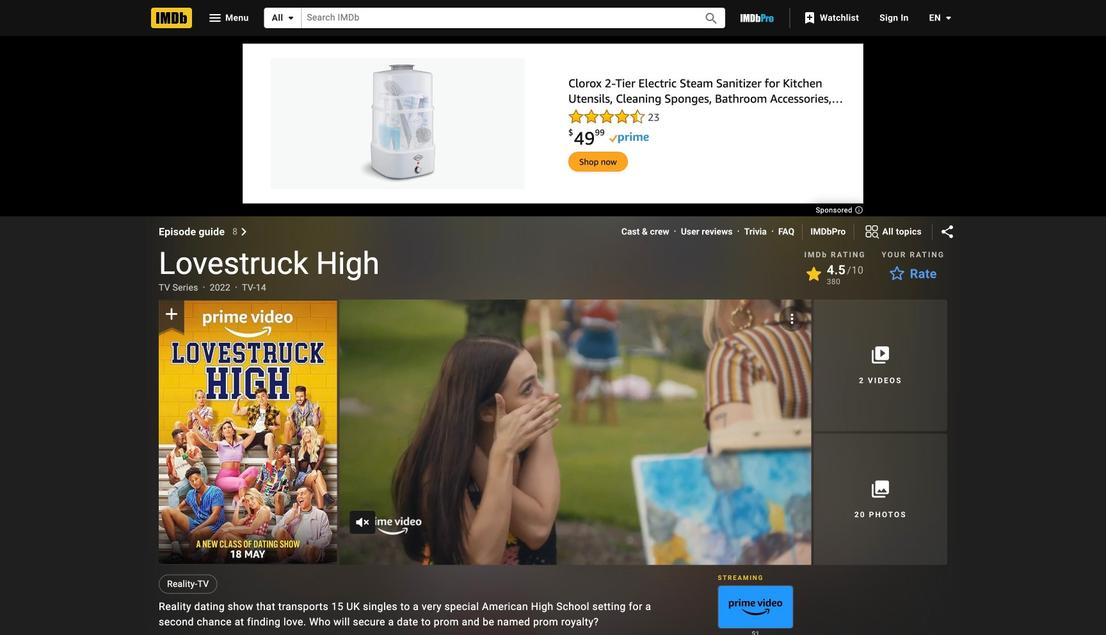 Task type: locate. For each thing, give the bounding box(es) containing it.
watch season 1 official trailer element
[[340, 300, 812, 565]]

arrow drop down image
[[283, 10, 299, 26], [942, 10, 957, 26]]

menu image
[[208, 10, 223, 26]]

a brand-new, immersive reality dating show that transports 15 uk singles to a very special american high school setting for a second chance at finding love. the series will be narrated by none other than the iconic lindsay lohan. image
[[340, 300, 812, 565]]

0 horizontal spatial arrow drop down image
[[283, 10, 299, 26]]

chevron right inline image
[[240, 228, 248, 236]]

None search field
[[264, 8, 726, 28]]

1 horizontal spatial arrow drop down image
[[942, 10, 957, 26]]

None field
[[302, 8, 690, 28]]

Search IMDb text field
[[302, 8, 690, 28]]

submit search image
[[704, 11, 719, 26]]

home image
[[151, 8, 192, 28]]

share on social media image
[[940, 224, 956, 240]]

volume off image
[[355, 515, 370, 530]]

group
[[340, 300, 812, 565], [159, 300, 337, 565], [718, 586, 794, 635], [718, 586, 794, 629]]



Task type: describe. For each thing, give the bounding box(es) containing it.
watchlist image
[[802, 10, 818, 26]]

video player application
[[340, 300, 812, 565]]

2 arrow drop down image from the left
[[942, 10, 957, 26]]

video autoplay preference image
[[785, 311, 800, 327]]

sponsored content section
[[243, 44, 864, 213]]

1 arrow drop down image from the left
[[283, 10, 299, 26]]

watch on prime video image
[[719, 586, 793, 628]]

lovestruck high (2022) image
[[159, 301, 337, 564]]

categories image
[[865, 224, 880, 240]]



Task type: vqa. For each thing, say whether or not it's contained in the screenshot.
Search IMDb text box on the top of page
yes



